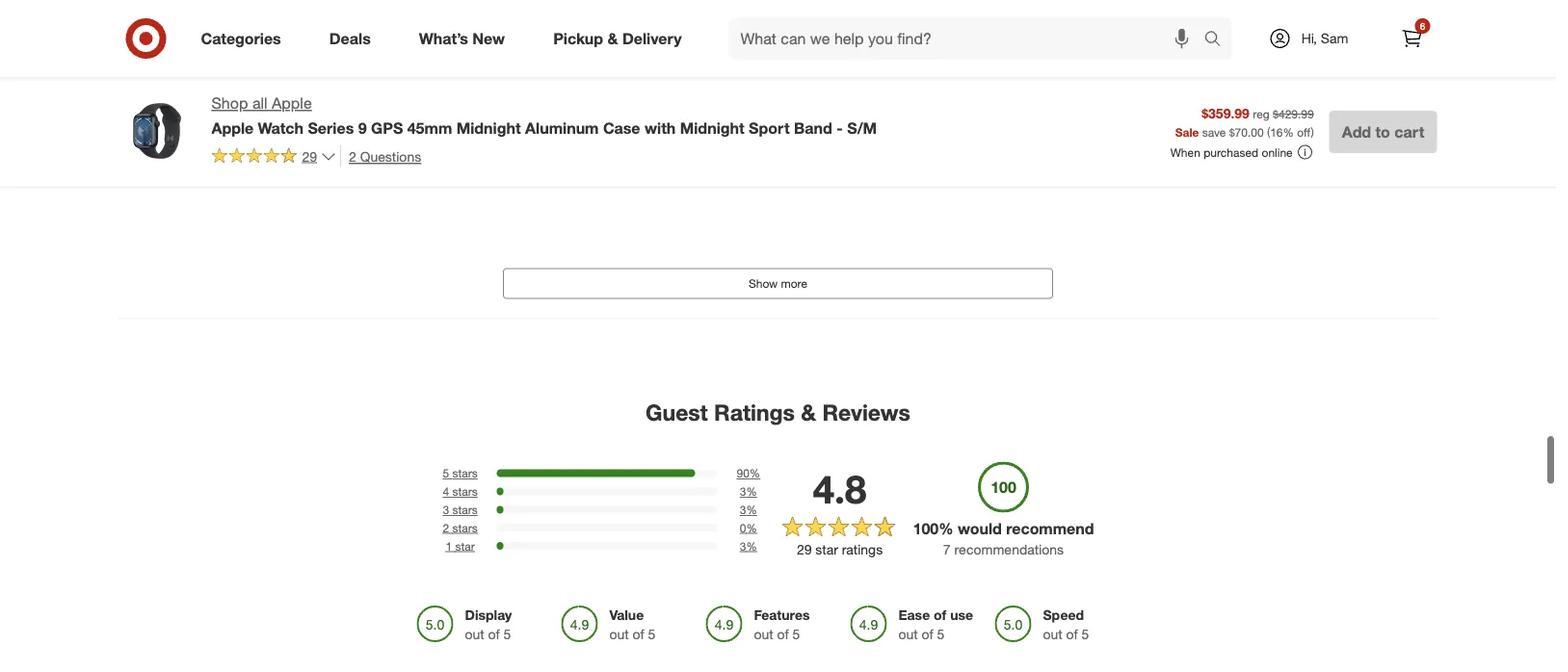 Task type: describe. For each thing, give the bounding box(es) containing it.
0
[[740, 522, 747, 536]]

add
[[1342, 122, 1372, 141]]

online
[[1262, 145, 1293, 159]]

new
[[473, 29, 505, 48]]

delivery
[[623, 29, 682, 48]]

watch
[[258, 118, 304, 137]]

questions
[[360, 148, 421, 165]]

reg
[[1253, 106, 1270, 121]]

series
[[308, 118, 354, 137]]

ratings
[[714, 400, 795, 427]]

7
[[944, 542, 951, 559]]

value
[[610, 608, 644, 625]]

100 % would recommend 7 recommendations
[[913, 521, 1094, 559]]

% for 5 stars
[[750, 467, 761, 482]]

of for features out of 5
[[777, 627, 789, 644]]

stars for 5 stars
[[453, 467, 478, 482]]

out for features out of 5
[[754, 627, 774, 644]]

out for speed out of 5
[[1043, 627, 1063, 644]]

ratings
[[842, 542, 883, 559]]

$359.99
[[1202, 105, 1250, 121]]

stars for 4 stars
[[453, 485, 478, 500]]

hi,
[[1302, 30, 1318, 47]]

% for 4 stars
[[747, 485, 757, 500]]

2 for 2 questions
[[349, 148, 357, 165]]

% inside "$359.99 reg $429.99 sale save $ 70.00 ( 16 % off )"
[[1283, 125, 1294, 139]]

$
[[1230, 125, 1235, 139]]

shop
[[212, 94, 248, 113]]

5 for value out of 5
[[648, 627, 656, 644]]

0 %
[[740, 522, 757, 536]]

when
[[1171, 145, 1201, 159]]

speed
[[1043, 608, 1084, 625]]

90 %
[[737, 467, 761, 482]]

(
[[1267, 125, 1271, 139]]

gps
[[371, 118, 403, 137]]

2 questions
[[349, 148, 421, 165]]

display
[[465, 608, 512, 625]]

what's new link
[[403, 17, 529, 60]]

s/m
[[848, 118, 877, 137]]

cart
[[1395, 122, 1425, 141]]

2 questions link
[[340, 145, 421, 167]]

3 for 4 stars
[[740, 485, 747, 500]]

45mm
[[407, 118, 452, 137]]

3 % for 1 star
[[740, 540, 757, 554]]

3 for 1 star
[[740, 540, 747, 554]]

of for speed out of 5
[[1067, 627, 1078, 644]]

categories link
[[185, 17, 305, 60]]

$429.99
[[1273, 106, 1314, 121]]

out for value out of 5
[[610, 627, 629, 644]]

search button
[[1196, 17, 1242, 64]]

1 horizontal spatial apple
[[272, 94, 312, 113]]

sam
[[1321, 30, 1349, 47]]

29 star ratings
[[797, 542, 883, 559]]

% for 3 stars
[[747, 503, 757, 518]]

of for display out of 5
[[488, 627, 500, 644]]

save
[[1203, 125, 1226, 139]]

stars for 2 stars
[[453, 522, 478, 536]]

add to cart
[[1342, 122, 1425, 141]]

out inside ease of use out of 5
[[899, 627, 918, 644]]

1 midnight from the left
[[457, 118, 521, 137]]

band
[[794, 118, 833, 137]]

16
[[1271, 125, 1283, 139]]

value out of 5
[[610, 608, 656, 644]]

0 horizontal spatial &
[[608, 29, 618, 48]]

guest
[[646, 400, 708, 427]]

features out of 5
[[754, 608, 810, 644]]

)
[[1311, 125, 1314, 139]]

3 % for 3 stars
[[740, 503, 757, 518]]

4 stars
[[443, 485, 478, 500]]

6
[[1421, 20, 1426, 32]]

4
[[443, 485, 449, 500]]

recommendations
[[955, 542, 1064, 559]]

of left use
[[934, 608, 947, 625]]

pickup & delivery link
[[537, 17, 706, 60]]

5 for display out of 5
[[504, 627, 511, 644]]

% for 2 stars
[[747, 522, 757, 536]]

sport
[[749, 118, 790, 137]]

-
[[837, 118, 843, 137]]



Task type: vqa. For each thing, say whether or not it's contained in the screenshot.


Task type: locate. For each thing, give the bounding box(es) containing it.
5 inside speed out of 5
[[1082, 627, 1090, 644]]

4.8
[[813, 466, 867, 514]]

pickup & delivery
[[553, 29, 682, 48]]

show more button
[[503, 269, 1053, 300]]

midnight right with at the left top of page
[[680, 118, 745, 137]]

out inside value out of 5
[[610, 627, 629, 644]]

star left ratings
[[816, 542, 839, 559]]

guest ratings & reviews
[[646, 400, 911, 427]]

what's
[[419, 29, 468, 48]]

1 horizontal spatial 29
[[797, 542, 812, 559]]

1 horizontal spatial &
[[801, 400, 816, 427]]

3
[[740, 485, 747, 500], [443, 503, 449, 518], [740, 503, 747, 518], [740, 540, 747, 554]]

1 star
[[446, 540, 475, 554]]

4 out from the left
[[899, 627, 918, 644]]

sale
[[1176, 125, 1199, 139]]

display out of 5
[[465, 608, 512, 644]]

show
[[749, 277, 778, 292]]

29 for 29 star ratings
[[797, 542, 812, 559]]

% inside 100 % would recommend 7 recommendations
[[939, 521, 954, 539]]

add to cart button
[[1330, 111, 1438, 153]]

90
[[737, 467, 750, 482]]

speed out of 5
[[1043, 608, 1090, 644]]

ease
[[899, 608, 930, 625]]

5 inside value out of 5
[[648, 627, 656, 644]]

of down display
[[488, 627, 500, 644]]

1 vertical spatial apple
[[212, 118, 254, 137]]

&
[[608, 29, 618, 48], [801, 400, 816, 427]]

1 horizontal spatial 2
[[443, 522, 449, 536]]

2
[[349, 148, 357, 165], [443, 522, 449, 536]]

29 link
[[212, 145, 336, 169]]

of down speed
[[1067, 627, 1078, 644]]

2 stars from the top
[[453, 485, 478, 500]]

1 vertical spatial 29
[[797, 542, 812, 559]]

0 horizontal spatial midnight
[[457, 118, 521, 137]]

with
[[645, 118, 676, 137]]

out inside features out of 5
[[754, 627, 774, 644]]

%
[[1283, 125, 1294, 139], [750, 467, 761, 482], [747, 485, 757, 500], [747, 503, 757, 518], [939, 521, 954, 539], [747, 522, 757, 536], [747, 540, 757, 554]]

3 down 90 on the bottom of page
[[740, 485, 747, 500]]

1
[[446, 540, 452, 554]]

what's new
[[419, 29, 505, 48]]

3 %
[[740, 485, 757, 500], [740, 503, 757, 518], [740, 540, 757, 554]]

stars down 5 stars at the left of page
[[453, 485, 478, 500]]

3 down 0
[[740, 540, 747, 554]]

deals
[[329, 29, 371, 48]]

show more
[[749, 277, 808, 292]]

out down speed
[[1043, 627, 1063, 644]]

star for 29
[[816, 542, 839, 559]]

2 3 % from the top
[[740, 503, 757, 518]]

image of apple watch series 9 gps 45mm midnight aluminum case with midnight sport band - s/m image
[[119, 93, 196, 170]]

2 out from the left
[[610, 627, 629, 644]]

3 stars
[[443, 503, 478, 518]]

2 stars
[[443, 522, 478, 536]]

to
[[1376, 122, 1391, 141]]

$359.99 reg $429.99 sale save $ 70.00 ( 16 % off )
[[1176, 105, 1314, 139]]

3 for 3 stars
[[740, 503, 747, 518]]

0 horizontal spatial apple
[[212, 118, 254, 137]]

2 up 1 on the bottom left
[[443, 522, 449, 536]]

3 % down 0 %
[[740, 540, 757, 554]]

out inside display out of 5
[[465, 627, 485, 644]]

5 for features out of 5
[[793, 627, 800, 644]]

1 vertical spatial 2
[[443, 522, 449, 536]]

1 vertical spatial &
[[801, 400, 816, 427]]

29 for 29
[[302, 148, 317, 165]]

0 vertical spatial apple
[[272, 94, 312, 113]]

of down ease
[[922, 627, 934, 644]]

star right 1 on the bottom left
[[455, 540, 475, 554]]

% for 1 star
[[747, 540, 757, 554]]

3 % for 4 stars
[[740, 485, 757, 500]]

apple up "watch"
[[272, 94, 312, 113]]

2 vertical spatial 3 %
[[740, 540, 757, 554]]

1 horizontal spatial star
[[816, 542, 839, 559]]

all
[[252, 94, 268, 113]]

70.00
[[1235, 125, 1264, 139]]

5
[[443, 467, 449, 482], [504, 627, 511, 644], [648, 627, 656, 644], [793, 627, 800, 644], [938, 627, 945, 644], [1082, 627, 1090, 644]]

stars up '4 stars' in the left bottom of the page
[[453, 467, 478, 482]]

stars for 3 stars
[[453, 503, 478, 518]]

out down features
[[754, 627, 774, 644]]

of
[[934, 608, 947, 625], [488, 627, 500, 644], [633, 627, 645, 644], [777, 627, 789, 644], [922, 627, 934, 644], [1067, 627, 1078, 644]]

reviews
[[823, 400, 911, 427]]

& right pickup
[[608, 29, 618, 48]]

purchased
[[1204, 145, 1259, 159]]

hi, sam
[[1302, 30, 1349, 47]]

5 inside display out of 5
[[504, 627, 511, 644]]

5 stars
[[443, 467, 478, 482]]

3 out from the left
[[754, 627, 774, 644]]

0 horizontal spatial star
[[455, 540, 475, 554]]

3 down 4
[[443, 503, 449, 518]]

aluminum
[[525, 118, 599, 137]]

when purchased online
[[1171, 145, 1293, 159]]

of inside features out of 5
[[777, 627, 789, 644]]

3 up 0
[[740, 503, 747, 518]]

features
[[754, 608, 810, 625]]

5 inside ease of use out of 5
[[938, 627, 945, 644]]

of inside value out of 5
[[633, 627, 645, 644]]

2 midnight from the left
[[680, 118, 745, 137]]

would
[[958, 521, 1002, 539]]

0 horizontal spatial 29
[[302, 148, 317, 165]]

stars up 2 stars on the bottom left
[[453, 503, 478, 518]]

out down display
[[465, 627, 485, 644]]

1 stars from the top
[[453, 467, 478, 482]]

29 down series at the left top of the page
[[302, 148, 317, 165]]

of for value out of 5
[[633, 627, 645, 644]]

deals link
[[313, 17, 395, 60]]

use
[[951, 608, 974, 625]]

3 stars from the top
[[453, 503, 478, 518]]

of down value
[[633, 627, 645, 644]]

0 vertical spatial 29
[[302, 148, 317, 165]]

0 vertical spatial 3 %
[[740, 485, 757, 500]]

1 vertical spatial 3 %
[[740, 503, 757, 518]]

5 for speed out of 5
[[1082, 627, 1090, 644]]

stars up 1 star
[[453, 522, 478, 536]]

recommend
[[1006, 521, 1094, 539]]

3 % up 0 %
[[740, 503, 757, 518]]

stars
[[453, 467, 478, 482], [453, 485, 478, 500], [453, 503, 478, 518], [453, 522, 478, 536]]

out down value
[[610, 627, 629, 644]]

out down ease
[[899, 627, 918, 644]]

2 down series at the left top of the page
[[349, 148, 357, 165]]

What can we help you find? suggestions appear below search field
[[729, 17, 1209, 60]]

100
[[913, 521, 939, 539]]

0 horizontal spatial 2
[[349, 148, 357, 165]]

search
[[1196, 31, 1242, 50]]

29 left ratings
[[797, 542, 812, 559]]

midnight right 45mm
[[457, 118, 521, 137]]

apple
[[272, 94, 312, 113], [212, 118, 254, 137]]

off
[[1298, 125, 1311, 139]]

29
[[302, 148, 317, 165], [797, 542, 812, 559]]

case
[[603, 118, 641, 137]]

2 inside 2 questions link
[[349, 148, 357, 165]]

out for display out of 5
[[465, 627, 485, 644]]

apple down shop
[[212, 118, 254, 137]]

out inside speed out of 5
[[1043, 627, 1063, 644]]

of inside display out of 5
[[488, 627, 500, 644]]

ease of use out of 5
[[899, 608, 974, 644]]

star for 1
[[455, 540, 475, 554]]

categories
[[201, 29, 281, 48]]

more
[[781, 277, 808, 292]]

5 out from the left
[[1043, 627, 1063, 644]]

2 for 2 stars
[[443, 522, 449, 536]]

1 out from the left
[[465, 627, 485, 644]]

6 link
[[1391, 17, 1434, 60]]

star
[[455, 540, 475, 554], [816, 542, 839, 559]]

of down features
[[777, 627, 789, 644]]

0 vertical spatial 2
[[349, 148, 357, 165]]

pickup
[[553, 29, 603, 48]]

1 horizontal spatial midnight
[[680, 118, 745, 137]]

shop all apple apple watch series 9 gps 45mm midnight aluminum case with midnight sport band - s/m
[[212, 94, 877, 137]]

of inside speed out of 5
[[1067, 627, 1078, 644]]

0 vertical spatial &
[[608, 29, 618, 48]]

9
[[358, 118, 367, 137]]

4 stars from the top
[[453, 522, 478, 536]]

3 3 % from the top
[[740, 540, 757, 554]]

1 3 % from the top
[[740, 485, 757, 500]]

midnight
[[457, 118, 521, 137], [680, 118, 745, 137]]

5 inside features out of 5
[[793, 627, 800, 644]]

3 % down 90 %
[[740, 485, 757, 500]]

& right ratings
[[801, 400, 816, 427]]



